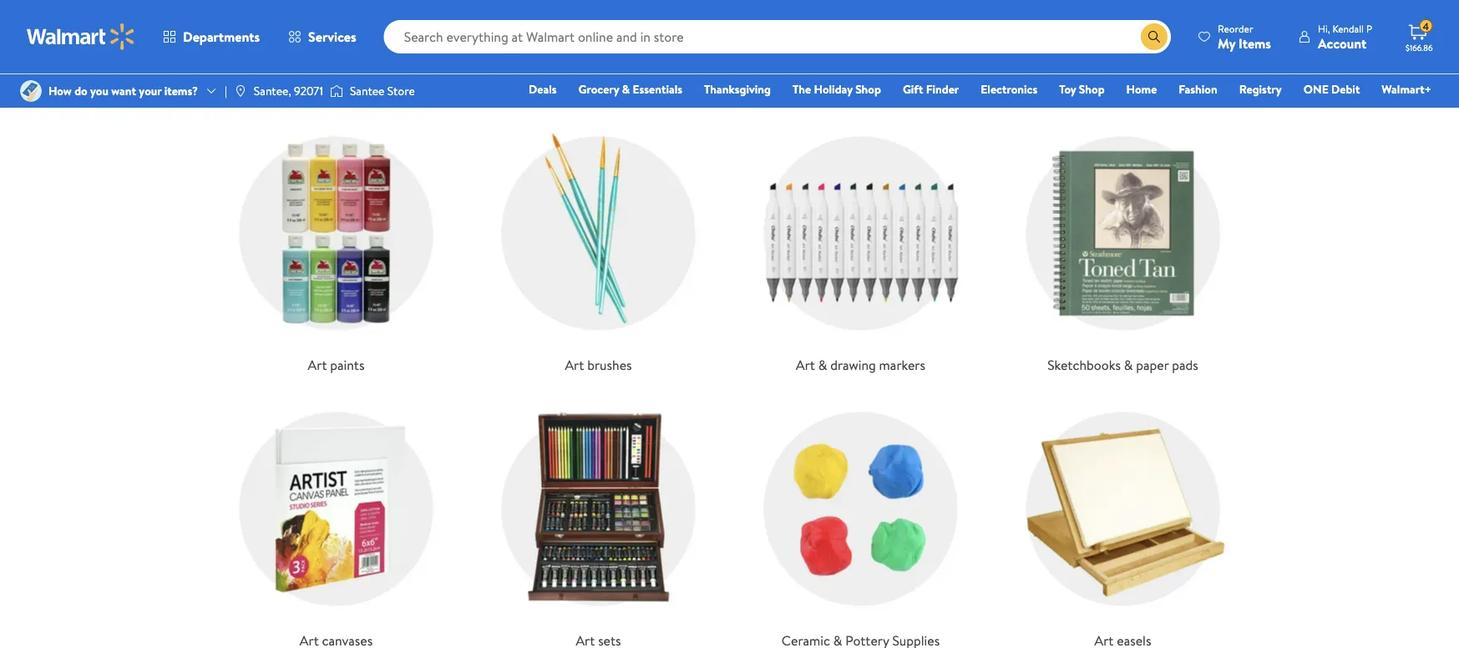 Task type: describe. For each thing, give the bounding box(es) containing it.
1-day shipping
[[1079, 24, 1140, 38]]

santee, 92071
[[254, 83, 323, 99]]

2 horizontal spatial shop
[[1079, 81, 1105, 97]]

paints
[[330, 355, 365, 374]]

walmart image
[[27, 23, 135, 50]]

& for sketchbooks
[[1124, 355, 1133, 374]]

day for 2-
[[745, 5, 760, 20]]

& for art
[[818, 355, 827, 374]]

home link
[[1119, 80, 1165, 98]]

2-
[[736, 5, 745, 20]]

delivery
[[432, 27, 468, 41]]

 image for santee store
[[330, 83, 343, 99]]

my
[[1218, 34, 1236, 52]]

one debit link
[[1296, 80, 1368, 98]]

art for art paints
[[308, 355, 327, 374]]

santee store
[[350, 83, 415, 99]]

debit
[[1332, 81, 1360, 97]]

store
[[387, 83, 415, 99]]

shop inside 'link'
[[855, 81, 881, 97]]

art for art & drawing markers
[[796, 355, 815, 374]]

the holiday shop
[[793, 81, 881, 97]]

want
[[111, 83, 136, 99]]

p
[[1366, 21, 1372, 36]]

essentials
[[633, 81, 682, 97]]

art brushes link
[[477, 112, 720, 375]]

art & drawing markers link
[[740, 112, 982, 375]]

2-day shipping
[[736, 5, 799, 20]]

sketchbooks & paper pads link
[[1002, 112, 1244, 375]]

gift finder link
[[895, 80, 967, 98]]

& for grocery
[[622, 81, 630, 97]]

items
[[1239, 34, 1271, 52]]

list containing art paints
[[205, 99, 1254, 648]]

santee,
[[254, 83, 291, 99]]

items?
[[164, 83, 198, 99]]

how do you want your items?
[[48, 83, 198, 99]]

see less
[[1204, 82, 1244, 99]]

|
[[225, 83, 227, 99]]

deals
[[529, 81, 557, 97]]

home
[[1126, 81, 1157, 97]]

departments
[[183, 28, 260, 46]]

deals link
[[521, 80, 564, 98]]

the
[[793, 81, 811, 97]]

gift
[[903, 81, 923, 97]]

1-
[[1079, 24, 1086, 38]]

reorder my items
[[1218, 21, 1271, 52]]

holiday
[[814, 81, 853, 97]]

art brushes
[[565, 355, 632, 374]]

drawing
[[830, 355, 876, 374]]

art & drawing markers
[[796, 355, 926, 374]]

Walmart Site-Wide search field
[[384, 20, 1171, 53]]

hi,
[[1318, 21, 1330, 36]]

toy shop
[[1059, 81, 1105, 97]]

category
[[277, 77, 341, 100]]

3 product group from the left
[[904, 0, 1053, 51]]

art paints
[[308, 355, 365, 374]]



Task type: locate. For each thing, give the bounding box(es) containing it.
2 horizontal spatial &
[[1124, 355, 1133, 374]]

account
[[1318, 34, 1367, 52]]

electronics link
[[973, 80, 1045, 98]]

toy shop link
[[1052, 80, 1112, 98]]

1 vertical spatial shipping
[[1104, 24, 1140, 38]]

&
[[622, 81, 630, 97], [818, 355, 827, 374], [1124, 355, 1133, 374]]

day up search search box
[[745, 5, 760, 20]]

0 vertical spatial day
[[745, 5, 760, 20]]

kendall
[[1333, 21, 1364, 36]]

shipping for 2-day shipping
[[763, 5, 799, 20]]

shop right holiday
[[855, 81, 881, 97]]

day for 1-
[[1086, 24, 1101, 38]]

 image
[[20, 80, 42, 102]]

registry
[[1239, 81, 1282, 97]]

product group up grocery & essentials
[[561, 0, 710, 51]]

$166.86
[[1406, 42, 1433, 53]]

grocery & essentials link
[[571, 80, 690, 98]]

walmart+ link
[[1374, 80, 1439, 98]]

art for art brushes
[[565, 355, 584, 374]]

shipping up the walmart site-wide search box
[[763, 5, 799, 20]]

fashion link
[[1171, 80, 1225, 98]]

& left paper at the right of the page
[[1124, 355, 1133, 374]]

& inside grocery & essentials link
[[622, 81, 630, 97]]

your
[[139, 83, 161, 99]]

0 horizontal spatial  image
[[234, 84, 247, 98]]

thanksgiving
[[704, 81, 771, 97]]

92071
[[294, 83, 323, 99]]

services
[[308, 28, 356, 46]]

hi, kendall p account
[[1318, 21, 1372, 52]]

3 art from the left
[[796, 355, 815, 374]]

brushes
[[587, 355, 632, 374]]

 image
[[330, 83, 343, 99], [234, 84, 247, 98]]

shop right 'toy'
[[1079, 81, 1105, 97]]

pickup
[[393, 27, 422, 41]]

departments button
[[149, 17, 274, 57]]

finder
[[926, 81, 959, 97]]

0 horizontal spatial art
[[308, 355, 327, 374]]

registry link
[[1232, 80, 1289, 98]]

pads
[[1172, 355, 1199, 374]]

search icon image
[[1148, 30, 1161, 43]]

art left paints
[[308, 355, 327, 374]]

0 horizontal spatial shop
[[215, 77, 252, 100]]

art left brushes
[[565, 355, 584, 374]]

 image right |
[[234, 84, 247, 98]]

Search search field
[[384, 20, 1171, 53]]

0 horizontal spatial &
[[622, 81, 630, 97]]

1 horizontal spatial day
[[1086, 24, 1101, 38]]

thanksgiving link
[[697, 80, 779, 98]]

1 product group from the left
[[218, 0, 367, 51]]

sketchbooks
[[1048, 355, 1121, 374]]

shipping left search icon
[[1104, 24, 1140, 38]]

1 horizontal spatial product group
[[561, 0, 710, 51]]

shop by category
[[215, 77, 341, 100]]

markers
[[879, 355, 926, 374]]

 image right 92071
[[330, 83, 343, 99]]

0 horizontal spatial product group
[[218, 0, 367, 51]]

do
[[74, 83, 87, 99]]

1 vertical spatial day
[[1086, 24, 1101, 38]]

0 horizontal spatial day
[[745, 5, 760, 20]]

art
[[308, 355, 327, 374], [565, 355, 584, 374], [796, 355, 815, 374]]

grocery
[[579, 81, 619, 97]]

walmart+
[[1382, 81, 1432, 97]]

& inside sketchbooks & paper pads 'link'
[[1124, 355, 1133, 374]]

product group
[[218, 0, 367, 51], [561, 0, 710, 51], [904, 0, 1053, 51]]

& inside art & drawing markers link
[[818, 355, 827, 374]]

& right grocery
[[622, 81, 630, 97]]

2 product group from the left
[[561, 0, 710, 51]]

1 horizontal spatial art
[[565, 355, 584, 374]]

you
[[90, 83, 109, 99]]

2 horizontal spatial art
[[796, 355, 815, 374]]

toy
[[1059, 81, 1076, 97]]

grocery & essentials
[[579, 81, 682, 97]]

day up toy shop at the top right of page
[[1086, 24, 1101, 38]]

gift finder
[[903, 81, 959, 97]]

how
[[48, 83, 72, 99]]

one
[[1304, 81, 1329, 97]]

shipping
[[763, 5, 799, 20], [1104, 24, 1140, 38]]

one debit
[[1304, 81, 1360, 97]]

less
[[1226, 82, 1244, 99]]

art left drawing
[[796, 355, 815, 374]]

art paints link
[[215, 112, 457, 375]]

1 art from the left
[[308, 355, 327, 374]]

0 vertical spatial shipping
[[763, 5, 799, 20]]

reorder
[[1218, 21, 1253, 36]]

santee
[[350, 83, 385, 99]]

the holiday shop link
[[785, 80, 889, 98]]

sketchbooks & paper pads
[[1048, 355, 1199, 374]]

fashion
[[1179, 81, 1218, 97]]

0 horizontal spatial shipping
[[763, 5, 799, 20]]

& left drawing
[[818, 355, 827, 374]]

services button
[[274, 17, 371, 57]]

paper
[[1136, 355, 1169, 374]]

2 horizontal spatial product group
[[904, 0, 1053, 51]]

1 horizontal spatial shipping
[[1104, 24, 1140, 38]]

1 horizontal spatial &
[[818, 355, 827, 374]]

1 horizontal spatial  image
[[330, 83, 343, 99]]

product group up the electronics link
[[904, 0, 1053, 51]]

shipping for 1-day shipping
[[1104, 24, 1140, 38]]

product group up shop by category
[[218, 0, 367, 51]]

 image for santee, 92071
[[234, 84, 247, 98]]

2 art from the left
[[565, 355, 584, 374]]

electronics
[[981, 81, 1038, 97]]

see
[[1204, 82, 1223, 99]]

by
[[256, 77, 273, 100]]

4
[[1423, 19, 1429, 33]]

1 horizontal spatial shop
[[855, 81, 881, 97]]

see less button
[[1204, 82, 1244, 99]]

day
[[745, 5, 760, 20], [1086, 24, 1101, 38]]

shop left the by on the left top of page
[[215, 77, 252, 100]]

shop
[[215, 77, 252, 100], [855, 81, 881, 97], [1079, 81, 1105, 97]]

list
[[205, 99, 1254, 648]]



Task type: vqa. For each thing, say whether or not it's contained in the screenshot.
How do you want your items? on the top of the page
yes



